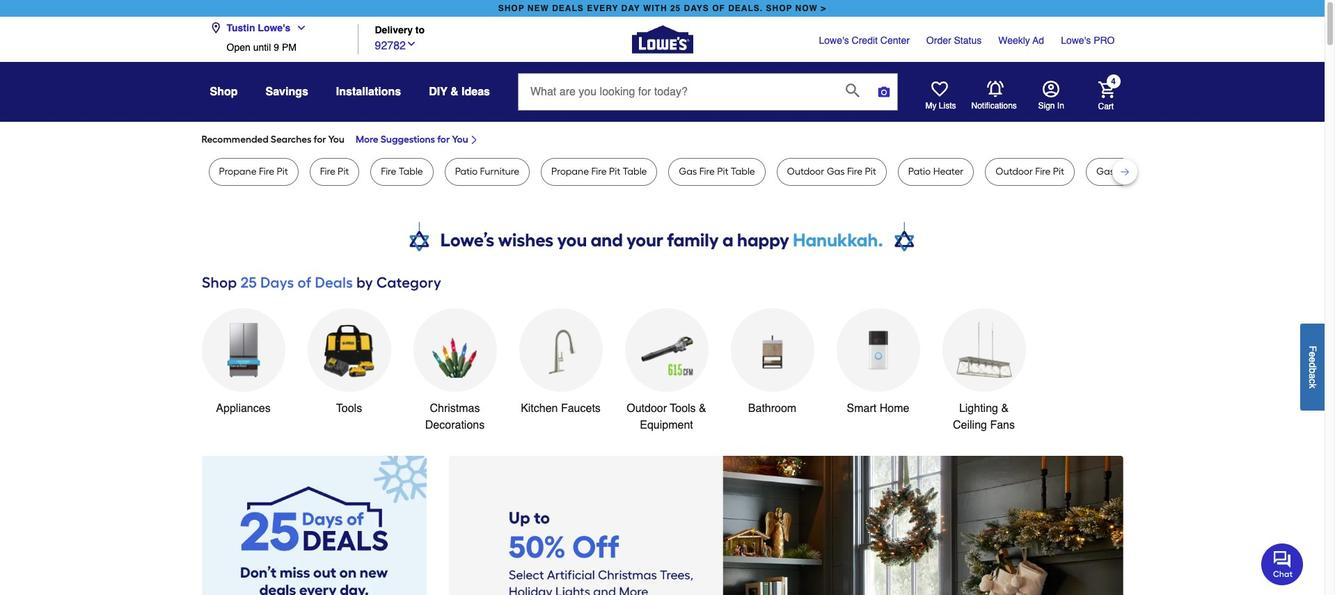 Task type: vqa. For each thing, say whether or not it's contained in the screenshot.
patio associated with patio heater
yes



Task type: describe. For each thing, give the bounding box(es) containing it.
equipment
[[640, 419, 693, 432]]

tustin
[[227, 22, 255, 33]]

1 tools from the left
[[336, 403, 362, 415]]

patio for patio furniture
[[455, 166, 478, 178]]

bathroom
[[749, 403, 797, 415]]

ideas
[[462, 86, 490, 98]]

lowe's pro link
[[1061, 33, 1115, 47]]

christmas
[[430, 403, 480, 415]]

until
[[253, 42, 271, 53]]

open until 9 pm
[[227, 42, 297, 53]]

appliances button
[[202, 308, 285, 417]]

lighting & ceiling fans
[[953, 403, 1015, 432]]

smart home button
[[837, 308, 920, 417]]

lowe's home improvement logo image
[[632, 9, 693, 70]]

2 fire from the left
[[320, 166, 336, 178]]

kitchen faucets
[[521, 403, 601, 415]]

installations
[[336, 86, 401, 98]]

tools button
[[307, 308, 391, 417]]

my
[[926, 101, 937, 111]]

now
[[796, 3, 818, 13]]

lowe's credit center
[[819, 35, 910, 46]]

every
[[587, 3, 619, 13]]

lowe's home improvement lists image
[[932, 81, 948, 98]]

4
[[1112, 77, 1116, 87]]

deals.
[[729, 3, 763, 13]]

notifications
[[972, 101, 1017, 111]]

savings
[[266, 86, 308, 98]]

1 table from the left
[[399, 166, 423, 178]]

delivery to
[[375, 25, 425, 36]]

lowe's for lowe's pro
[[1061, 35, 1092, 46]]

lighting & ceiling fans button
[[943, 308, 1026, 434]]

gas fire pit table
[[679, 166, 755, 178]]

sign in button
[[1039, 81, 1065, 111]]

gas firepit
[[1097, 166, 1144, 178]]

status
[[955, 35, 982, 46]]

search image
[[846, 83, 860, 97]]

tustin lowe's button
[[210, 14, 313, 42]]

lowe's home improvement cart image
[[1099, 81, 1115, 98]]

my lists link
[[926, 81, 957, 111]]

lowe's inside tustin lowe's button
[[258, 22, 291, 33]]

heater
[[934, 166, 964, 178]]

5 pit from the left
[[865, 166, 877, 178]]

& for ceiling
[[1002, 403, 1009, 415]]

appliances
[[216, 403, 271, 415]]

92782
[[375, 39, 406, 52]]

25
[[671, 3, 681, 13]]

propane for propane fire pit table
[[552, 166, 589, 178]]

f
[[1308, 346, 1319, 352]]

tools inside outdoor tools & equipment
[[670, 403, 696, 415]]

pm
[[282, 42, 297, 53]]

tools image
[[321, 322, 377, 378]]

camera image
[[878, 85, 891, 99]]

for for searches
[[314, 134, 326, 146]]

pit for outdoor fire pit
[[1054, 166, 1065, 178]]

appliances image
[[216, 322, 271, 378]]

chat invite button image
[[1262, 543, 1304, 585]]

fire pit
[[320, 166, 349, 178]]

gas for gas firepit
[[1097, 166, 1115, 178]]

you for more suggestions for you
[[452, 134, 468, 146]]

92782 button
[[375, 36, 417, 54]]

outdoor tools & equipment
[[627, 403, 707, 432]]

patio furniture
[[455, 166, 520, 178]]

tustin lowe's
[[227, 22, 291, 33]]

fans
[[991, 419, 1015, 432]]

f e e d b a c k
[[1308, 346, 1319, 389]]

Search Query text field
[[519, 74, 835, 110]]

recommended searches for you heading
[[202, 133, 1124, 147]]

weekly
[[999, 35, 1031, 46]]

shop button
[[210, 79, 238, 104]]

more suggestions for you
[[356, 134, 468, 146]]

smart home
[[847, 403, 910, 415]]

in
[[1058, 101, 1065, 111]]

pit for propane fire pit
[[277, 166, 288, 178]]

chevron down image inside 92782 button
[[406, 38, 417, 49]]

lowe's home improvement account image
[[1043, 81, 1060, 98]]

lowe's home improvement notification center image
[[987, 81, 1004, 97]]

more
[[356, 134, 379, 146]]

deals
[[552, 3, 584, 13]]

lighting & ceiling fans image
[[957, 322, 1012, 378]]

searches
[[271, 134, 312, 146]]

2 pit from the left
[[338, 166, 349, 178]]

2 e from the top
[[1308, 357, 1319, 363]]

shop new deals every day with 25 days of deals. shop now > link
[[496, 0, 830, 17]]

my lists
[[926, 101, 957, 111]]

& for ideas
[[451, 86, 459, 98]]

c
[[1308, 379, 1319, 384]]

shop new deals every day with 25 days of deals. shop now >
[[498, 3, 827, 13]]

chevron right image
[[468, 134, 480, 146]]

>
[[821, 3, 827, 13]]

center
[[881, 35, 910, 46]]



Task type: locate. For each thing, give the bounding box(es) containing it.
chevron down image up pm
[[291, 22, 307, 33]]

outdoor
[[627, 403, 667, 415]]

days
[[684, 3, 710, 13]]

pit
[[277, 166, 288, 178], [338, 166, 349, 178], [609, 166, 621, 178], [717, 166, 729, 178], [865, 166, 877, 178], [1054, 166, 1065, 178]]

patio left heater
[[909, 166, 931, 178]]

3 fire from the left
[[381, 166, 397, 178]]

fire table
[[381, 166, 423, 178]]

christmas decorations
[[425, 403, 485, 432]]

propane fire pit table
[[552, 166, 647, 178]]

5 fire from the left
[[700, 166, 715, 178]]

location image
[[210, 22, 221, 33]]

0 horizontal spatial &
[[451, 86, 459, 98]]

outdoor gas fire pit
[[787, 166, 877, 178]]

order status link
[[927, 33, 982, 47]]

up to 50 percent off select artificial christmas trees, holiday lights and more. image
[[449, 456, 1124, 595]]

3 gas from the left
[[1097, 166, 1115, 178]]

1 pit from the left
[[277, 166, 288, 178]]

None search field
[[518, 73, 898, 124]]

pro
[[1094, 35, 1115, 46]]

order status
[[927, 35, 982, 46]]

1 gas from the left
[[679, 166, 697, 178]]

ceiling
[[953, 419, 988, 432]]

0 horizontal spatial shop
[[498, 3, 525, 13]]

arrow right image
[[1098, 578, 1112, 592]]

2 horizontal spatial lowe's
[[1061, 35, 1092, 46]]

patio heater
[[909, 166, 964, 178]]

decorations
[[425, 419, 485, 432]]

2 outdoor from the left
[[996, 166, 1034, 178]]

b
[[1308, 368, 1319, 373]]

credit
[[852, 35, 878, 46]]

0 horizontal spatial propane
[[219, 166, 257, 178]]

& up fans
[[1002, 403, 1009, 415]]

outdoor tools & equipment button
[[625, 308, 709, 434]]

2 horizontal spatial &
[[1002, 403, 1009, 415]]

& inside lighting & ceiling fans
[[1002, 403, 1009, 415]]

you for recommended searches for you
[[328, 134, 345, 146]]

gas for gas fire pit table
[[679, 166, 697, 178]]

1 horizontal spatial gas
[[827, 166, 845, 178]]

propane fire pit
[[219, 166, 288, 178]]

shop 25 days of deals by category image
[[202, 271, 1124, 294]]

0 horizontal spatial chevron down image
[[291, 22, 307, 33]]

f e e d b a c k button
[[1301, 324, 1325, 411]]

1 horizontal spatial you
[[452, 134, 468, 146]]

2 horizontal spatial table
[[731, 166, 755, 178]]

patio for patio heater
[[909, 166, 931, 178]]

&
[[451, 86, 459, 98], [699, 403, 707, 415], [1002, 403, 1009, 415]]

shop left new
[[498, 3, 525, 13]]

you
[[328, 134, 345, 146], [452, 134, 468, 146]]

kitchen faucets button
[[519, 308, 603, 417]]

2 for from the left
[[437, 134, 450, 146]]

bathroom button
[[731, 308, 815, 417]]

furniture
[[480, 166, 520, 178]]

e up the b
[[1308, 357, 1319, 363]]

diy
[[429, 86, 448, 98]]

propane
[[219, 166, 257, 178], [552, 166, 589, 178]]

day
[[622, 3, 641, 13]]

savings button
[[266, 79, 308, 104]]

weekly ad link
[[999, 33, 1045, 47]]

0 vertical spatial chevron down image
[[291, 22, 307, 33]]

0 horizontal spatial outdoor
[[787, 166, 825, 178]]

lowe's left credit
[[819, 35, 849, 46]]

2 you from the left
[[452, 134, 468, 146]]

6 fire from the left
[[848, 166, 863, 178]]

more suggestions for you link
[[356, 133, 480, 147]]

e
[[1308, 352, 1319, 357], [1308, 357, 1319, 363]]

0 horizontal spatial lowe's
[[258, 22, 291, 33]]

table for propane
[[623, 166, 647, 178]]

0 horizontal spatial for
[[314, 134, 326, 146]]

new
[[528, 3, 549, 13]]

2 patio from the left
[[909, 166, 931, 178]]

lowe's pro
[[1061, 35, 1115, 46]]

propane for propane fire pit
[[219, 166, 257, 178]]

for right searches
[[314, 134, 326, 146]]

2 shop from the left
[[766, 3, 793, 13]]

6 pit from the left
[[1054, 166, 1065, 178]]

3 table from the left
[[731, 166, 755, 178]]

chevron down image down to
[[406, 38, 417, 49]]

1 horizontal spatial patio
[[909, 166, 931, 178]]

for
[[314, 134, 326, 146], [437, 134, 450, 146]]

0 horizontal spatial tools
[[336, 403, 362, 415]]

recommended searches for you
[[202, 134, 345, 146]]

2 tools from the left
[[670, 403, 696, 415]]

1 horizontal spatial outdoor
[[996, 166, 1034, 178]]

recommended
[[202, 134, 269, 146]]

2 horizontal spatial gas
[[1097, 166, 1115, 178]]

d
[[1308, 363, 1319, 368]]

for for suggestions
[[437, 134, 450, 146]]

1 fire from the left
[[259, 166, 274, 178]]

sign in
[[1039, 101, 1065, 111]]

0 horizontal spatial patio
[[455, 166, 478, 178]]

diy & ideas
[[429, 86, 490, 98]]

of
[[713, 3, 726, 13]]

2 propane from the left
[[552, 166, 589, 178]]

outdoor
[[787, 166, 825, 178], [996, 166, 1034, 178]]

1 horizontal spatial shop
[[766, 3, 793, 13]]

to
[[416, 25, 425, 36]]

1 horizontal spatial for
[[437, 134, 450, 146]]

1 horizontal spatial propane
[[552, 166, 589, 178]]

suggestions
[[381, 134, 435, 146]]

1 patio from the left
[[455, 166, 478, 178]]

kitchen
[[521, 403, 558, 415]]

ad
[[1033, 35, 1045, 46]]

pit for propane fire pit table
[[609, 166, 621, 178]]

chevron down image
[[291, 22, 307, 33], [406, 38, 417, 49]]

1 shop from the left
[[498, 3, 525, 13]]

gas
[[679, 166, 697, 178], [827, 166, 845, 178], [1097, 166, 1115, 178]]

lowe's for lowe's credit center
[[819, 35, 849, 46]]

k
[[1308, 384, 1319, 389]]

lowe's left pro
[[1061, 35, 1092, 46]]

pit for gas fire pit table
[[717, 166, 729, 178]]

cart
[[1099, 101, 1114, 111]]

1 horizontal spatial lowe's
[[819, 35, 849, 46]]

sign
[[1039, 101, 1056, 111]]

1 horizontal spatial table
[[623, 166, 647, 178]]

1 outdoor from the left
[[787, 166, 825, 178]]

fire
[[259, 166, 274, 178], [320, 166, 336, 178], [381, 166, 397, 178], [592, 166, 607, 178], [700, 166, 715, 178], [848, 166, 863, 178], [1036, 166, 1051, 178]]

lowe's credit center link
[[819, 33, 910, 47]]

smart
[[847, 403, 877, 415]]

& inside outdoor tools & equipment
[[699, 403, 707, 415]]

shop left now
[[766, 3, 793, 13]]

outdoor fire pit
[[996, 166, 1065, 178]]

outdoor for outdoor gas fire pit
[[787, 166, 825, 178]]

1 propane from the left
[[219, 166, 257, 178]]

bathroom image
[[745, 322, 801, 378]]

tools down tools image
[[336, 403, 362, 415]]

faucets
[[561, 403, 601, 415]]

7 fire from the left
[[1036, 166, 1051, 178]]

1 e from the top
[[1308, 352, 1319, 357]]

0 horizontal spatial gas
[[679, 166, 697, 178]]

4 fire from the left
[[592, 166, 607, 178]]

lowe's inside lowe's credit center link
[[819, 35, 849, 46]]

2 table from the left
[[623, 166, 647, 178]]

shop
[[210, 86, 238, 98]]

kitchen faucets image
[[533, 322, 589, 378]]

2 gas from the left
[[827, 166, 845, 178]]

lowe's inside lowe's pro link
[[1061, 35, 1092, 46]]

1 you from the left
[[328, 134, 345, 146]]

9
[[274, 42, 279, 53]]

patio down chevron right icon on the left of page
[[455, 166, 478, 178]]

3 pit from the left
[[609, 166, 621, 178]]

lowe's up the 9
[[258, 22, 291, 33]]

outdoor tools & equipment image
[[639, 322, 695, 378]]

diy & ideas button
[[429, 79, 490, 104]]

1 horizontal spatial tools
[[670, 403, 696, 415]]

1 horizontal spatial chevron down image
[[406, 38, 417, 49]]

open
[[227, 42, 251, 53]]

1 for from the left
[[314, 134, 326, 146]]

25 days of deals. don't miss deals every day. same-day delivery on in-stock orders placed by 2 p m. image
[[202, 456, 427, 595]]

1 horizontal spatial &
[[699, 403, 707, 415]]

lists
[[939, 101, 957, 111]]

for inside "link"
[[437, 134, 450, 146]]

4 pit from the left
[[717, 166, 729, 178]]

christmas decorations image
[[427, 322, 483, 378]]

lighting
[[960, 403, 999, 415]]

delivery
[[375, 25, 413, 36]]

1 vertical spatial chevron down image
[[406, 38, 417, 49]]

lowe's wishes you and your family a happy hanukkah. image
[[202, 222, 1124, 257]]

you inside "link"
[[452, 134, 468, 146]]

outdoor for outdoor fire pit
[[996, 166, 1034, 178]]

e up the d
[[1308, 352, 1319, 357]]

chevron down image inside tustin lowe's button
[[291, 22, 307, 33]]

with
[[643, 3, 668, 13]]

firepit
[[1117, 166, 1144, 178]]

table for gas
[[731, 166, 755, 178]]

& right outdoor on the bottom left
[[699, 403, 707, 415]]

installations button
[[336, 79, 401, 104]]

weekly ad
[[999, 35, 1045, 46]]

0 horizontal spatial table
[[399, 166, 423, 178]]

you up patio furniture
[[452, 134, 468, 146]]

christmas decorations button
[[413, 308, 497, 434]]

for left chevron right icon on the left of page
[[437, 134, 450, 146]]

& right the diy
[[451, 86, 459, 98]]

order
[[927, 35, 952, 46]]

you left more
[[328, 134, 345, 146]]

tools up equipment
[[670, 403, 696, 415]]

0 horizontal spatial you
[[328, 134, 345, 146]]



